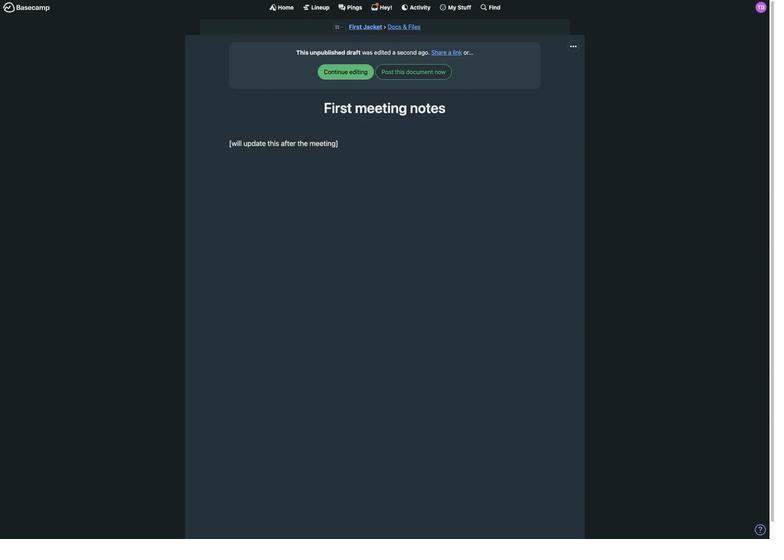 Task type: vqa. For each thing, say whether or not it's contained in the screenshot.
edited
yes



Task type: describe. For each thing, give the bounding box(es) containing it.
continue editing link
[[318, 64, 374, 80]]

home
[[278, 4, 294, 10]]

pings button
[[338, 4, 362, 11]]

[will update this after the meeting]
[[229, 139, 338, 148]]

files
[[409, 24, 421, 30]]

this
[[296, 49, 309, 56]]

activity link
[[401, 4, 431, 11]]

this unpublished draft was edited a second ago . share a link or…
[[296, 49, 473, 56]]

after
[[281, 139, 296, 148]]

[will
[[229, 139, 242, 148]]

1 a from the left
[[393, 49, 396, 56]]

› docs & files
[[384, 24, 421, 30]]

update
[[244, 139, 266, 148]]

continue editing
[[324, 69, 368, 75]]

second
[[397, 49, 417, 56]]

find
[[489, 4, 501, 10]]

continue
[[324, 69, 348, 75]]

notes
[[410, 100, 446, 116]]

tyler black image
[[756, 2, 767, 13]]

the
[[298, 139, 308, 148]]

ago
[[418, 49, 428, 56]]

my stuff
[[448, 4, 471, 10]]

my
[[448, 4, 457, 10]]

switch accounts image
[[3, 2, 50, 13]]



Task type: locate. For each thing, give the bounding box(es) containing it.
editing
[[350, 69, 368, 75]]

hey! button
[[371, 3, 392, 11]]

docs
[[388, 24, 401, 30]]

first jacket
[[349, 24, 382, 30]]

meeting
[[355, 100, 407, 116]]

first left jacket on the left of the page
[[349, 24, 362, 30]]

share a link link
[[431, 49, 462, 56]]

lineup
[[312, 4, 330, 10]]

pings
[[347, 4, 362, 10]]

a
[[393, 49, 396, 56], [448, 49, 452, 56]]

first jacket link
[[349, 24, 382, 30]]

or…
[[464, 49, 473, 56]]

first for first meeting notes
[[324, 100, 352, 116]]

link
[[453, 49, 462, 56]]

1 vertical spatial first
[[324, 100, 352, 116]]

share
[[431, 49, 447, 56]]

a left link
[[448, 49, 452, 56]]

›
[[384, 24, 386, 30]]

None submit
[[376, 64, 452, 80]]

docs & files link
[[388, 24, 421, 30]]

unpublished
[[310, 49, 345, 56]]

&
[[403, 24, 407, 30]]

hey!
[[380, 4, 392, 10]]

a right edited
[[393, 49, 396, 56]]

2 a from the left
[[448, 49, 452, 56]]

a second ago element
[[393, 49, 428, 56]]

was
[[362, 49, 373, 56]]

jacket
[[363, 24, 382, 30]]

meeting]
[[310, 139, 338, 148]]

activity
[[410, 4, 431, 10]]

main element
[[0, 0, 770, 14]]

edited
[[374, 49, 391, 56]]

stuff
[[458, 4, 471, 10]]

first for first jacket
[[349, 24, 362, 30]]

draft
[[347, 49, 361, 56]]

0 vertical spatial first
[[349, 24, 362, 30]]

0 horizontal spatial a
[[393, 49, 396, 56]]

.
[[428, 49, 430, 56]]

home link
[[269, 4, 294, 11]]

lineup link
[[303, 4, 330, 11]]

1 horizontal spatial a
[[448, 49, 452, 56]]

first meeting notes
[[324, 100, 446, 116]]

first down continue
[[324, 100, 352, 116]]

my stuff button
[[440, 4, 471, 11]]

first
[[349, 24, 362, 30], [324, 100, 352, 116]]

find button
[[480, 4, 501, 11]]

this
[[268, 139, 279, 148]]



